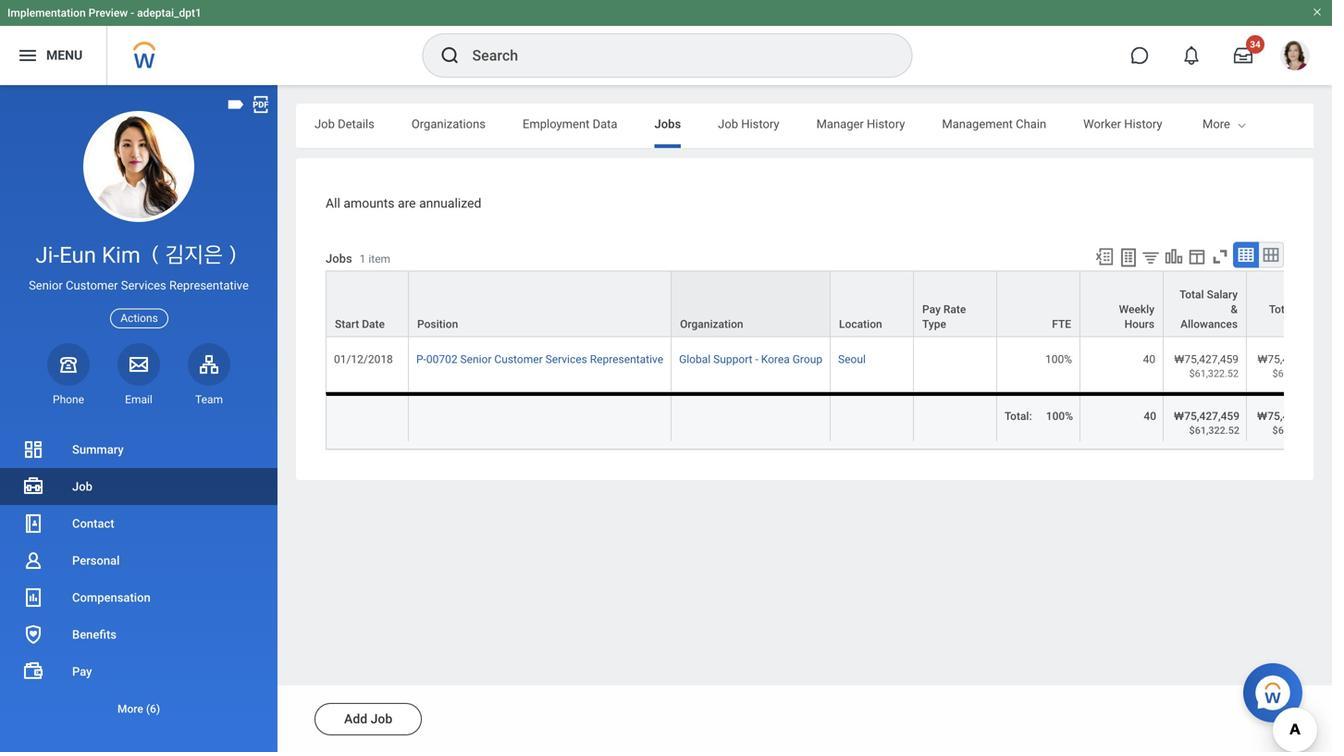 Task type: vqa. For each thing, say whether or not it's contained in the screenshot.
You have no saved searches Button
no



Task type: describe. For each thing, give the bounding box(es) containing it.
table image
[[1237, 246, 1256, 264]]

export to excel image
[[1095, 247, 1115, 267]]

phone
[[53, 393, 84, 406]]

allowances
[[1181, 318, 1238, 331]]

more (6)
[[117, 703, 160, 716]]

annualized
[[419, 196, 482, 211]]

details
[[338, 117, 375, 131]]

email ji-eun kim （김지은） element
[[118, 392, 160, 407]]

korea
[[761, 353, 790, 366]]

jobs for jobs
[[655, 117, 681, 131]]

total base pay button
[[1247, 272, 1330, 337]]

worker history
[[1084, 117, 1163, 131]]

job for job
[[72, 480, 92, 494]]

position
[[417, 318, 458, 331]]

phone button
[[47, 343, 90, 407]]

start date
[[335, 318, 385, 331]]

pay link
[[0, 653, 278, 690]]

data
[[593, 117, 618, 131]]

manager
[[817, 117, 864, 131]]

1 vertical spatial senior
[[460, 353, 492, 366]]

1 horizontal spatial customer
[[495, 353, 543, 366]]

fte
[[1052, 318, 1072, 331]]

add job button
[[315, 703, 422, 736]]

weekly
[[1119, 303, 1155, 316]]

eun
[[59, 242, 96, 268]]

row for ji-eun kim （김지은）
[[326, 271, 1333, 337]]

jobs 1 item
[[326, 252, 391, 266]]

summary image
[[22, 439, 44, 461]]

benefits link
[[0, 616, 278, 653]]

kim
[[102, 242, 141, 268]]

2 100% from the top
[[1046, 410, 1073, 423]]

job for job history
[[718, 117, 738, 131]]

pay rate type button
[[914, 272, 997, 337]]

amounts
[[344, 196, 395, 211]]

justify image
[[17, 44, 39, 67]]

base
[[1297, 303, 1321, 316]]

cell down type
[[914, 337, 998, 393]]

40 for cell left of 'total:'
[[1144, 410, 1157, 423]]

row containing total:
[[326, 393, 1333, 449]]

seoul
[[838, 353, 866, 366]]

representative inside navigation pane region
[[169, 279, 249, 293]]

worker
[[1084, 117, 1122, 131]]

email
[[125, 393, 153, 406]]

organization
[[680, 318, 744, 331]]

p-00702 senior customer services representative link
[[416, 353, 664, 366]]

services inside navigation pane region
[[121, 279, 166, 293]]

contact link
[[0, 505, 278, 542]]

cell down 01/12/2018
[[326, 393, 409, 449]]

- for preview
[[131, 6, 134, 19]]

（김지은）
[[146, 242, 242, 268]]

row for employment data
[[326, 337, 1333, 393]]

management chain
[[942, 117, 1047, 131]]

menu
[[46, 48, 83, 63]]

more for more
[[1203, 117, 1231, 131]]

start date button
[[327, 272, 408, 337]]

compensation link
[[0, 579, 278, 616]]

pay image
[[22, 661, 44, 683]]

job inside button
[[371, 712, 393, 727]]

job history
[[718, 117, 780, 131]]

all amounts are annualized
[[326, 196, 482, 211]]

history for job history
[[741, 117, 780, 131]]

mail image
[[128, 353, 150, 375]]

menu button
[[0, 26, 107, 85]]

team ji-eun kim （김지은） element
[[188, 392, 230, 407]]

close environment banner image
[[1312, 6, 1323, 18]]

phone ji-eun kim （김지은） element
[[47, 392, 90, 407]]

job details
[[315, 117, 375, 131]]

personal image
[[22, 550, 44, 572]]

tag image
[[226, 94, 246, 115]]

start
[[335, 318, 359, 331]]

00702
[[426, 353, 458, 366]]

p-
[[416, 353, 426, 366]]

location
[[839, 318, 883, 331]]

menu banner
[[0, 0, 1333, 85]]

(6)
[[146, 703, 160, 716]]

contact image
[[22, 513, 44, 535]]

weekly hours button
[[1081, 272, 1163, 337]]

compensation
[[72, 591, 151, 605]]

services inside row
[[546, 353, 587, 366]]

contact
[[72, 517, 114, 531]]

fte button
[[998, 272, 1080, 337]]

pay inside total base pay
[[1303, 318, 1321, 331]]

total for total base pay
[[1270, 303, 1294, 316]]

personal
[[72, 554, 120, 568]]

weekly hours
[[1119, 303, 1155, 331]]

total salary & allowances
[[1180, 288, 1238, 331]]

1 100% from the top
[[1046, 353, 1073, 366]]

compensation image
[[22, 587, 44, 609]]

cell down p-00702 senior customer services representative link on the top left of page
[[409, 393, 672, 449]]

global support - korea group
[[679, 353, 823, 366]]

phone image
[[56, 353, 81, 375]]

type
[[923, 318, 947, 331]]

team link
[[188, 343, 230, 407]]

01/12/2018
[[334, 353, 393, 366]]

group
[[793, 353, 823, 366]]

cell down seoul
[[831, 393, 914, 449]]

p-00702 senior customer services representative
[[416, 353, 664, 366]]

implementation
[[7, 6, 86, 19]]

global support - korea group link
[[679, 353, 823, 366]]

additiona
[[1283, 117, 1333, 131]]

total base pay
[[1270, 303, 1321, 331]]



Task type: locate. For each thing, give the bounding box(es) containing it.
0 vertical spatial -
[[131, 6, 134, 19]]

pay down 'benefits'
[[72, 665, 92, 679]]

more (6) button
[[0, 690, 278, 727]]

organization button
[[672, 272, 830, 337]]

0 vertical spatial representative
[[169, 279, 249, 293]]

team
[[195, 393, 223, 406]]

2 horizontal spatial pay
[[1303, 318, 1321, 331]]

job for job details
[[315, 117, 335, 131]]

position button
[[409, 272, 671, 337]]

ji-eun kim （김지은）
[[36, 242, 242, 268]]

timeline
[[1200, 117, 1246, 131]]

pay rate type
[[923, 303, 966, 331]]

1 vertical spatial 100%
[[1046, 410, 1073, 423]]

0 vertical spatial total
[[1180, 288, 1204, 301]]

pay
[[923, 303, 941, 316], [1303, 318, 1321, 331], [72, 665, 92, 679]]

row containing total salary & allowances
[[326, 271, 1333, 337]]

senior right 00702 on the top left of the page
[[460, 353, 492, 366]]

senior down ji-
[[29, 279, 63, 293]]

select to filter grid data image
[[1141, 248, 1161, 267]]

1 vertical spatial representative
[[590, 353, 664, 366]]

search image
[[439, 44, 461, 67]]

1 vertical spatial 40
[[1144, 410, 1157, 423]]

1 vertical spatial pay
[[1303, 318, 1321, 331]]

1 vertical spatial customer
[[495, 353, 543, 366]]

1 horizontal spatial total
[[1270, 303, 1294, 316]]

row
[[326, 271, 1333, 337], [326, 337, 1333, 393], [326, 393, 1333, 449]]

1 horizontal spatial services
[[546, 353, 587, 366]]

summary link
[[0, 431, 278, 468]]

&
[[1231, 303, 1238, 316]]

pay inside list
[[72, 665, 92, 679]]

$61,322.52
[[1190, 368, 1239, 379], [1273, 368, 1322, 379], [1190, 425, 1240, 436], [1273, 425, 1323, 436]]

total left base
[[1270, 303, 1294, 316]]

0 vertical spatial 100%
[[1046, 353, 1073, 366]]

1 vertical spatial more
[[117, 703, 143, 716]]

more left (6)
[[117, 703, 143, 716]]

2 horizontal spatial history
[[1125, 117, 1163, 131]]

- right preview
[[131, 6, 134, 19]]

item
[[369, 253, 391, 266]]

2 vertical spatial pay
[[72, 665, 92, 679]]

40
[[1143, 353, 1156, 366], [1144, 410, 1157, 423]]

jobs
[[655, 117, 681, 131], [326, 252, 352, 266]]

-
[[131, 6, 134, 19], [756, 353, 759, 366]]

40 for cell under type
[[1143, 353, 1156, 366]]

location button
[[831, 272, 913, 337]]

0 horizontal spatial more
[[117, 703, 143, 716]]

- inside menu 'banner'
[[131, 6, 134, 19]]

0 horizontal spatial senior
[[29, 279, 63, 293]]

2 history from the left
[[867, 117, 905, 131]]

salary
[[1207, 288, 1238, 301]]

hours
[[1125, 318, 1155, 331]]

senior customer services representative
[[29, 279, 249, 293]]

jobs right the data at left top
[[655, 117, 681, 131]]

view team image
[[198, 353, 220, 375]]

pay inside pay rate type
[[923, 303, 941, 316]]

customer down position popup button
[[495, 353, 543, 366]]

customer
[[66, 279, 118, 293], [495, 353, 543, 366]]

pay down base
[[1303, 318, 1321, 331]]

total inside total salary & allowances
[[1180, 288, 1204, 301]]

history for worker history
[[1125, 117, 1163, 131]]

0 vertical spatial 40
[[1143, 353, 1156, 366]]

inbox large image
[[1234, 46, 1253, 65]]

pay up type
[[923, 303, 941, 316]]

total:
[[1005, 410, 1032, 423]]

1 horizontal spatial history
[[867, 117, 905, 131]]

0 vertical spatial services
[[121, 279, 166, 293]]

global
[[679, 353, 711, 366]]

seoul link
[[838, 353, 866, 366]]

1 vertical spatial -
[[756, 353, 759, 366]]

history right worker
[[1125, 117, 1163, 131]]

job right 'add'
[[371, 712, 393, 727]]

rate
[[944, 303, 966, 316]]

1 history from the left
[[741, 117, 780, 131]]

tab list
[[296, 104, 1333, 148]]

all
[[326, 196, 340, 211]]

cell
[[914, 337, 998, 393], [326, 393, 409, 449], [409, 393, 672, 449], [672, 393, 831, 449], [831, 393, 914, 449], [914, 393, 998, 449]]

cell down global support - korea group
[[672, 393, 831, 449]]

benefits
[[72, 628, 117, 642]]

export to worksheets image
[[1118, 247, 1140, 269]]

list containing summary
[[0, 431, 278, 727]]

view worker - expand/collapse chart image
[[1164, 247, 1184, 267]]

0 vertical spatial jobs
[[655, 117, 681, 131]]

0 horizontal spatial representative
[[169, 279, 249, 293]]

total left salary
[[1180, 288, 1204, 301]]

organizations
[[412, 117, 486, 131]]

add
[[344, 712, 367, 727]]

tab list containing job details
[[296, 104, 1333, 148]]

navigation pane region
[[0, 85, 278, 752]]

row containing 01/12/2018
[[326, 337, 1333, 393]]

history left manager
[[741, 117, 780, 131]]

benefits image
[[22, 624, 44, 646]]

expand table image
[[1262, 246, 1281, 264]]

1 horizontal spatial jobs
[[655, 117, 681, 131]]

actions button
[[110, 309, 168, 328]]

1 vertical spatial total
[[1270, 303, 1294, 316]]

row down the location
[[326, 337, 1333, 393]]

pay for pay rate type
[[923, 303, 941, 316]]

are
[[398, 196, 416, 211]]

row up group
[[326, 271, 1333, 337]]

implementation preview -   adeptai_dpt1
[[7, 6, 202, 19]]

more (6) button
[[0, 698, 278, 720]]

3 row from the top
[[326, 393, 1333, 449]]

0 horizontal spatial history
[[741, 117, 780, 131]]

list
[[0, 431, 278, 727]]

1 horizontal spatial representative
[[590, 353, 664, 366]]

total inside total base pay
[[1270, 303, 1294, 316]]

toolbar
[[1086, 242, 1284, 271]]

100% down fte at top
[[1046, 353, 1073, 366]]

preview
[[89, 6, 128, 19]]

- for support
[[756, 353, 759, 366]]

1 vertical spatial services
[[546, 353, 587, 366]]

management
[[942, 117, 1013, 131]]

start date column header
[[326, 271, 409, 337]]

manager history
[[817, 117, 905, 131]]

notifications large image
[[1183, 46, 1201, 65]]

support
[[714, 353, 753, 366]]

1 horizontal spatial -
[[756, 353, 759, 366]]

100% right 'total:'
[[1046, 410, 1073, 423]]

0 vertical spatial senior
[[29, 279, 63, 293]]

add job
[[344, 712, 393, 727]]

0 vertical spatial more
[[1203, 117, 1231, 131]]

34 button
[[1223, 35, 1265, 76]]

adeptai_dpt1
[[137, 6, 202, 19]]

0 horizontal spatial total
[[1180, 288, 1204, 301]]

more
[[1203, 117, 1231, 131], [117, 703, 143, 716]]

customer inside navigation pane region
[[66, 279, 118, 293]]

pay for pay
[[72, 665, 92, 679]]

- left korea
[[756, 353, 759, 366]]

more inside more (6) dropdown button
[[117, 703, 143, 716]]

total for total salary & allowances
[[1180, 288, 1204, 301]]

click to view/edit grid preferences image
[[1187, 247, 1208, 267]]

jobs for jobs 1 item
[[326, 252, 352, 266]]

personal link
[[0, 542, 278, 579]]

job image
[[22, 476, 44, 498]]

job down the 'search workday' search field
[[718, 117, 738, 131]]

profile logan mcneil image
[[1281, 41, 1310, 74]]

actions
[[120, 312, 158, 325]]

representative left global
[[590, 353, 664, 366]]

0 horizontal spatial pay
[[72, 665, 92, 679]]

history right manager
[[867, 117, 905, 131]]

0 horizontal spatial services
[[121, 279, 166, 293]]

senior inside navigation pane region
[[29, 279, 63, 293]]

0 horizontal spatial jobs
[[326, 252, 352, 266]]

0 vertical spatial pay
[[923, 303, 941, 316]]

job inside list
[[72, 480, 92, 494]]

1 horizontal spatial more
[[1203, 117, 1231, 131]]

0 horizontal spatial customer
[[66, 279, 118, 293]]

customer down "eun"
[[66, 279, 118, 293]]

total salary & allowances button
[[1164, 272, 1247, 337]]

employment
[[523, 117, 590, 131]]

history for manager history
[[867, 117, 905, 131]]

Search Workday  search field
[[472, 35, 874, 76]]

1 row from the top
[[326, 271, 1333, 337]]

34
[[1250, 39, 1261, 50]]

1
[[360, 253, 366, 266]]

job link
[[0, 468, 278, 505]]

2 row from the top
[[326, 337, 1333, 393]]

email button
[[118, 343, 160, 407]]

row down group
[[326, 393, 1333, 449]]

1 vertical spatial jobs
[[326, 252, 352, 266]]

more down 34 button
[[1203, 117, 1231, 131]]

view printable version (pdf) image
[[251, 94, 271, 115]]

job up "contact"
[[72, 480, 92, 494]]

3 history from the left
[[1125, 117, 1163, 131]]

jobs left 1
[[326, 252, 352, 266]]

chain
[[1016, 117, 1047, 131]]

more for more (6)
[[117, 703, 143, 716]]

services
[[121, 279, 166, 293], [546, 353, 587, 366]]

1 horizontal spatial pay
[[923, 303, 941, 316]]

employment data
[[523, 117, 618, 131]]

cell left 'total:'
[[914, 393, 998, 449]]

0 horizontal spatial -
[[131, 6, 134, 19]]

representative down the （김지은）
[[169, 279, 249, 293]]

job left "details"
[[315, 117, 335, 131]]

0 vertical spatial customer
[[66, 279, 118, 293]]

services down ji-eun kim （김지은） at the left top of the page
[[121, 279, 166, 293]]

1 horizontal spatial senior
[[460, 353, 492, 366]]

services down position popup button
[[546, 353, 587, 366]]

date
[[362, 318, 385, 331]]

ji-
[[36, 242, 59, 268]]

fullscreen image
[[1210, 247, 1231, 267]]



